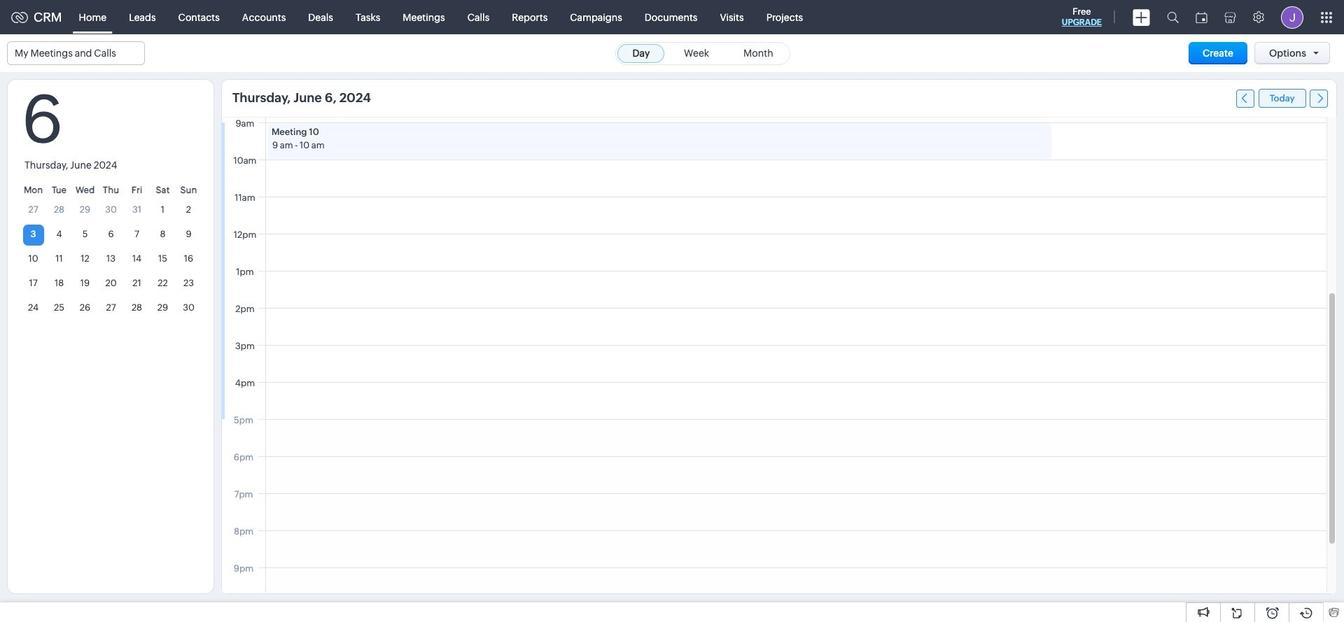 Task type: locate. For each thing, give the bounding box(es) containing it.
profile element
[[1273, 0, 1312, 34]]

create menu element
[[1125, 0, 1159, 34]]

calendar image
[[1196, 12, 1208, 23]]

search image
[[1167, 11, 1179, 23]]

create menu image
[[1133, 9, 1150, 26]]



Task type: vqa. For each thing, say whether or not it's contained in the screenshot.
'URL'
no



Task type: describe. For each thing, give the bounding box(es) containing it.
logo image
[[11, 12, 28, 23]]

search element
[[1159, 0, 1188, 34]]

profile image
[[1281, 6, 1304, 28]]



